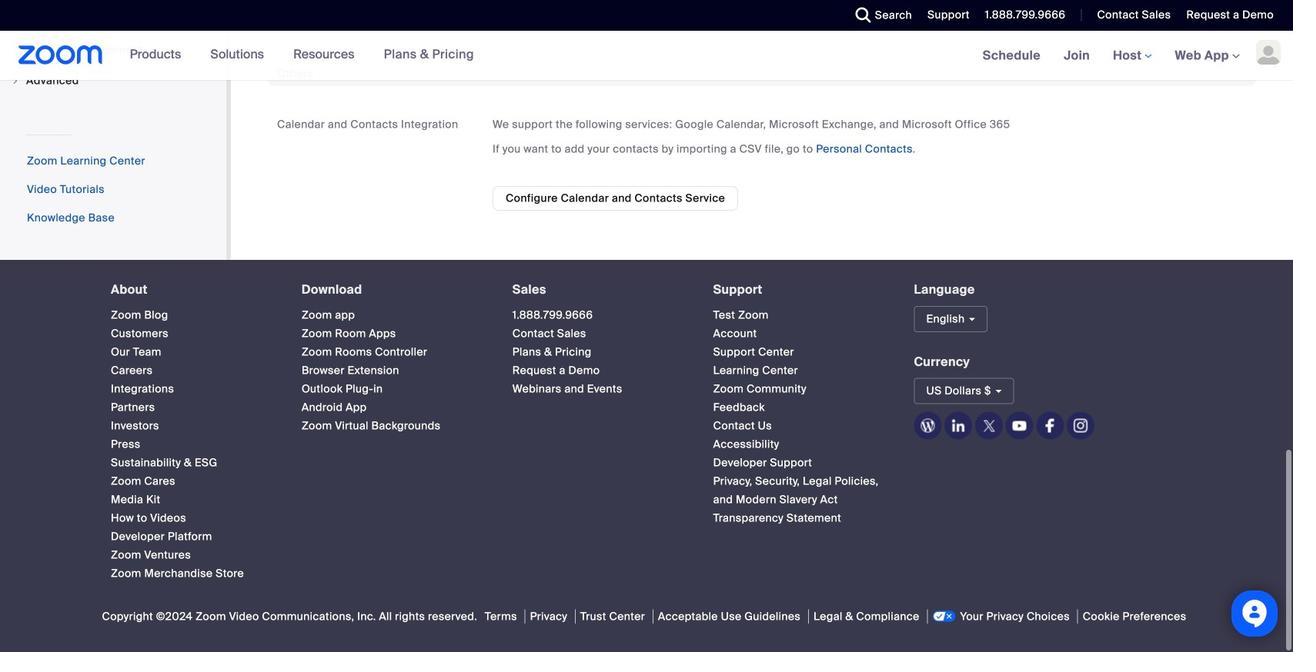 Task type: locate. For each thing, give the bounding box(es) containing it.
application
[[493, 0, 1247, 19]]

heading
[[111, 283, 274, 297], [302, 283, 485, 297], [513, 283, 686, 297], [713, 283, 886, 297]]

menu item
[[0, 66, 226, 96]]

banner
[[0, 31, 1293, 81]]

3 heading from the left
[[513, 283, 686, 297]]

4 heading from the left
[[713, 283, 886, 297]]



Task type: describe. For each thing, give the bounding box(es) containing it.
meetings navigation
[[971, 31, 1293, 81]]

admin menu menu
[[0, 0, 226, 97]]

zoom logo image
[[18, 45, 103, 65]]

1 heading from the left
[[111, 283, 274, 297]]

profile picture image
[[1256, 40, 1281, 65]]

right image
[[11, 76, 20, 86]]

product information navigation
[[118, 31, 486, 80]]

2 heading from the left
[[302, 283, 485, 297]]



Task type: vqa. For each thing, say whether or not it's contained in the screenshot.
link 'icon'
no



